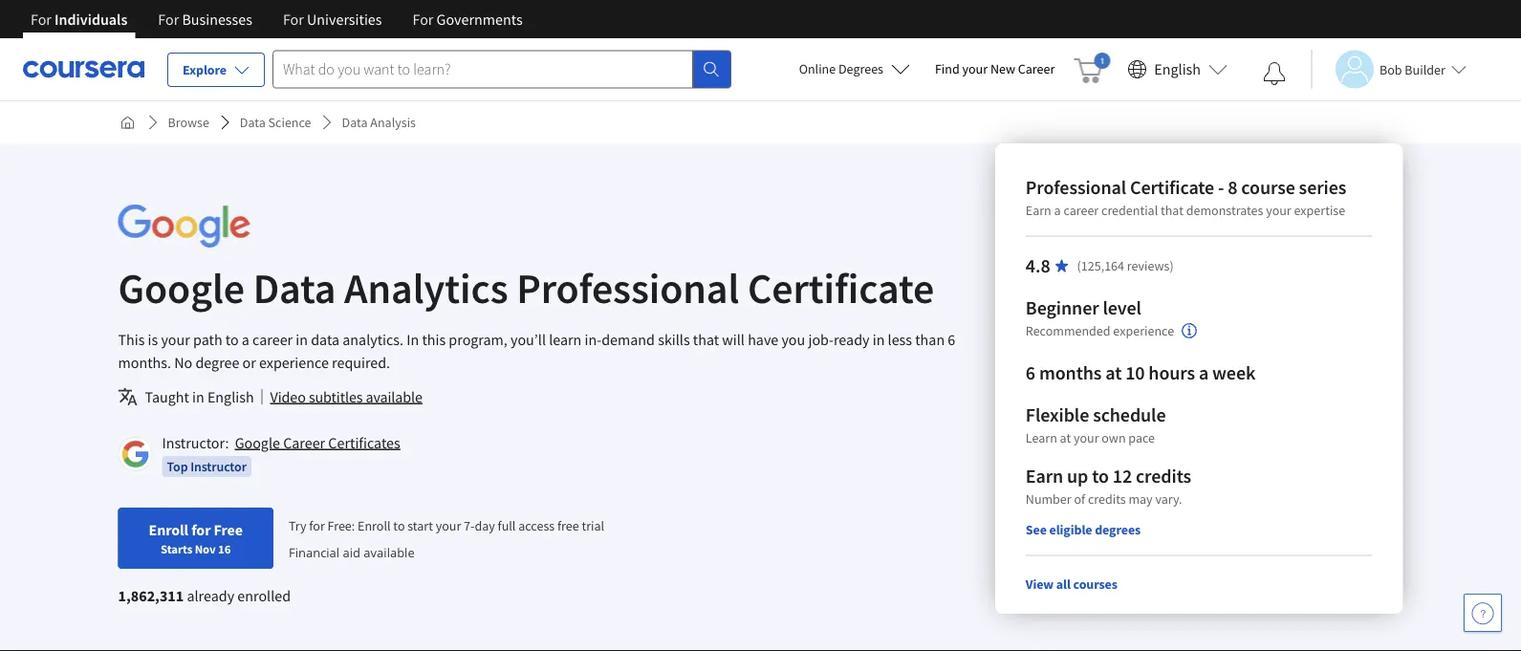 Task type: locate. For each thing, give the bounding box(es) containing it.
for left governments
[[413, 10, 434, 29]]

job-
[[808, 330, 834, 349]]

1 vertical spatial available
[[364, 543, 415, 561]]

beginner level
[[1026, 296, 1142, 320]]

for for businesses
[[158, 10, 179, 29]]

required.
[[332, 353, 390, 372]]

0 vertical spatial certificate
[[1130, 175, 1215, 199]]

1 horizontal spatial english
[[1154, 60, 1201, 79]]

to for try for free: enroll to start your 7-day full access free trial financial aid available
[[393, 517, 405, 534]]

will
[[722, 330, 745, 349]]

1 vertical spatial career
[[253, 330, 293, 349]]

credits down earn up to 12 credits
[[1088, 491, 1126, 508]]

enroll inside the try for free: enroll to start your 7-day full access free trial financial aid available
[[358, 517, 391, 534]]

career
[[1018, 60, 1055, 77], [283, 433, 325, 452]]

available right aid
[[364, 543, 415, 561]]

for inside the try for free: enroll to start your 7-day full access free trial financial aid available
[[309, 517, 325, 534]]

1 vertical spatial certificate
[[748, 261, 934, 314]]

for right try at bottom
[[309, 517, 325, 534]]

0 vertical spatial google
[[118, 261, 245, 314]]

may
[[1129, 491, 1153, 508]]

6 left months
[[1026, 361, 1036, 385]]

certificates
[[328, 433, 400, 452]]

a inside this is your path to a career in data analytics. in this program, you'll learn in-demand skills that will have you job-ready in less than 6 months. no degree or experience required.
[[242, 330, 249, 349]]

career up or
[[253, 330, 293, 349]]

1 horizontal spatial career
[[1064, 202, 1099, 219]]

at left "10"
[[1106, 361, 1122, 385]]

0 vertical spatial professional
[[1026, 175, 1126, 199]]

at inside flexible schedule learn at your own pace
[[1060, 429, 1071, 447]]

full
[[498, 517, 516, 534]]

for governments
[[413, 10, 523, 29]]

0 horizontal spatial enroll
[[149, 520, 188, 539]]

certificate up credential
[[1130, 175, 1215, 199]]

1,862,311
[[118, 586, 184, 605]]

home image
[[120, 115, 135, 130]]

google career certificates image
[[121, 440, 150, 469]]

learn
[[1026, 429, 1057, 447]]

reviews)
[[1127, 257, 1174, 274]]

1 for from the left
[[31, 10, 52, 29]]

for
[[31, 10, 52, 29], [158, 10, 179, 29], [283, 10, 304, 29], [413, 10, 434, 29]]

for inside enroll for free starts nov 16
[[191, 520, 211, 539]]

0 horizontal spatial career
[[283, 433, 325, 452]]

that inside this is your path to a career in data analytics. in this program, you'll learn in-demand skills that will have you job-ready in less than 6 months. no degree or experience required.
[[693, 330, 719, 349]]

career
[[1064, 202, 1099, 219], [253, 330, 293, 349]]

0 horizontal spatial experience
[[259, 353, 329, 372]]

1 horizontal spatial to
[[393, 517, 405, 534]]

for left universities in the top of the page
[[283, 10, 304, 29]]

certificate up ready
[[748, 261, 934, 314]]

for
[[309, 517, 325, 534], [191, 520, 211, 539]]

1 horizontal spatial career
[[1018, 60, 1055, 77]]

google
[[118, 261, 245, 314], [235, 433, 280, 452]]

to left 12 at the right bottom
[[1092, 464, 1109, 488]]

analytics
[[344, 261, 508, 314]]

for left businesses
[[158, 10, 179, 29]]

to
[[225, 330, 239, 349], [1092, 464, 1109, 488], [393, 517, 405, 534]]

1 horizontal spatial professional
[[1026, 175, 1126, 199]]

earn up 4.8
[[1026, 202, 1052, 219]]

career down the video
[[283, 433, 325, 452]]

enroll
[[358, 517, 391, 534], [149, 520, 188, 539]]

try for free: enroll to start your 7-day full access free trial financial aid available
[[289, 517, 604, 561]]

credits up vary.
[[1136, 464, 1191, 488]]

0 vertical spatial at
[[1106, 361, 1122, 385]]

aid
[[343, 543, 360, 561]]

experience up the video
[[259, 353, 329, 372]]

number of credits may vary.
[[1026, 491, 1182, 508]]

builder
[[1405, 61, 1446, 78]]

0 horizontal spatial to
[[225, 330, 239, 349]]

0 vertical spatial 6
[[948, 330, 956, 349]]

1 vertical spatial experience
[[259, 353, 329, 372]]

degree
[[195, 353, 239, 372]]

demonstrates
[[1186, 202, 1263, 219]]

trial
[[582, 517, 604, 534]]

professional certificate - 8 course series earn a career credential that demonstrates your expertise
[[1026, 175, 1347, 219]]

for for governments
[[413, 10, 434, 29]]

career right the new
[[1018, 60, 1055, 77]]

0 horizontal spatial that
[[693, 330, 719, 349]]

enroll up starts
[[149, 520, 188, 539]]

of
[[1074, 491, 1085, 508]]

0 horizontal spatial career
[[253, 330, 293, 349]]

to for this is your path to a career in data analytics. in this program, you'll learn in-demand skills that will have you job-ready in less than 6 months. no degree or experience required.
[[225, 330, 239, 349]]

new
[[990, 60, 1015, 77]]

a left credential
[[1054, 202, 1061, 219]]

for individuals
[[31, 10, 127, 29]]

for up nov
[[191, 520, 211, 539]]

0 horizontal spatial a
[[242, 330, 249, 349]]

0 horizontal spatial at
[[1060, 429, 1071, 447]]

data left 'science'
[[240, 114, 266, 131]]

0 vertical spatial available
[[366, 387, 423, 406]]

english inside 'button'
[[1154, 60, 1201, 79]]

google image
[[118, 205, 250, 248]]

for left individuals
[[31, 10, 52, 29]]

information about difficulty level pre-requisites. image
[[1182, 323, 1197, 338]]

google up instructor
[[235, 433, 280, 452]]

available inside the try for free: enroll to start your 7-day full access free trial financial aid available
[[364, 543, 415, 561]]

your inside the try for free: enroll to start your 7-day full access free trial financial aid available
[[436, 517, 461, 534]]

already
[[187, 586, 234, 605]]

0 horizontal spatial english
[[207, 387, 254, 406]]

to inside this is your path to a career in data analytics. in this program, you'll learn in-demand skills that will have you job-ready in less than 6 months. no degree or experience required.
[[225, 330, 239, 349]]

english down degree
[[207, 387, 254, 406]]

enroll right free:
[[358, 517, 391, 534]]

0 horizontal spatial professional
[[517, 261, 739, 314]]

your down course
[[1266, 202, 1292, 219]]

1 earn from the top
[[1026, 202, 1052, 219]]

ready
[[834, 330, 870, 349]]

data
[[311, 330, 340, 349]]

2 horizontal spatial to
[[1092, 464, 1109, 488]]

0 vertical spatial that
[[1161, 202, 1184, 219]]

data science
[[240, 114, 311, 131]]

1 vertical spatial google
[[235, 433, 280, 452]]

google data analytics professional certificate
[[118, 261, 934, 314]]

in left less
[[873, 330, 885, 349]]

to inside the try for free: enroll to start your 7-day full access free trial financial aid available
[[393, 517, 405, 534]]

1 vertical spatial career
[[283, 433, 325, 452]]

1 horizontal spatial certificate
[[1130, 175, 1215, 199]]

-
[[1218, 175, 1224, 199]]

that inside professional certificate - 8 course series earn a career credential that demonstrates your expertise
[[1161, 202, 1184, 219]]

in left the data
[[296, 330, 308, 349]]

0 vertical spatial experience
[[1113, 323, 1174, 340]]

your right is
[[161, 330, 190, 349]]

1 vertical spatial professional
[[517, 261, 739, 314]]

3 for from the left
[[283, 10, 304, 29]]

view all courses link
[[1026, 576, 1118, 593]]

for for universities
[[283, 10, 304, 29]]

1 vertical spatial to
[[1092, 464, 1109, 488]]

certificate inside professional certificate - 8 course series earn a career credential that demonstrates your expertise
[[1130, 175, 1215, 199]]

career inside instructor: google career certificates top instructor
[[283, 433, 325, 452]]

a for 6 months at 10 hours a week
[[1199, 361, 1209, 385]]

starts
[[161, 541, 192, 557]]

your left own
[[1074, 429, 1099, 447]]

english right shopping cart: 1 item image
[[1154, 60, 1201, 79]]

demand
[[602, 330, 655, 349]]

2 horizontal spatial a
[[1199, 361, 1209, 385]]

science
[[268, 114, 311, 131]]

a
[[1054, 202, 1061, 219], [242, 330, 249, 349], [1199, 361, 1209, 385]]

courses
[[1073, 576, 1118, 593]]

at right learn
[[1060, 429, 1071, 447]]

0 vertical spatial career
[[1064, 202, 1099, 219]]

your left 7-
[[436, 517, 461, 534]]

0 vertical spatial credits
[[1136, 464, 1191, 488]]

1 horizontal spatial a
[[1054, 202, 1061, 219]]

1 horizontal spatial enroll
[[358, 517, 391, 534]]

professional up demand
[[517, 261, 739, 314]]

0 vertical spatial english
[[1154, 60, 1201, 79]]

1 vertical spatial english
[[207, 387, 254, 406]]

1 vertical spatial at
[[1060, 429, 1071, 447]]

earn inside professional certificate - 8 course series earn a career credential that demonstrates your expertise
[[1026, 202, 1052, 219]]

try
[[289, 517, 307, 534]]

analysis
[[370, 114, 416, 131]]

data for data science
[[240, 114, 266, 131]]

0 vertical spatial a
[[1054, 202, 1061, 219]]

None search field
[[273, 50, 732, 88]]

coursera image
[[23, 54, 144, 84]]

0 vertical spatial earn
[[1026, 202, 1052, 219]]

6 right than
[[948, 330, 956, 349]]

experience
[[1113, 323, 1174, 340], [259, 353, 329, 372]]

governments
[[437, 10, 523, 29]]

months
[[1039, 361, 1102, 385]]

instructor:
[[162, 433, 229, 452]]

bob builder
[[1380, 61, 1446, 78]]

data inside the 'data analysis' 'link'
[[342, 114, 368, 131]]

available down required.
[[366, 387, 423, 406]]

that left will at the left bottom of page
[[693, 330, 719, 349]]

2 vertical spatial to
[[393, 517, 405, 534]]

data inside 'data science' link
[[240, 114, 266, 131]]

that right credential
[[1161, 202, 1184, 219]]

that
[[1161, 202, 1184, 219], [693, 330, 719, 349]]

to right path at bottom
[[225, 330, 239, 349]]

career left credential
[[1064, 202, 1099, 219]]

1 vertical spatial a
[[242, 330, 249, 349]]

for universities
[[283, 10, 382, 29]]

a left week at the bottom of the page
[[1199, 361, 1209, 385]]

a up or
[[242, 330, 249, 349]]

flexible
[[1026, 403, 1089, 427]]

6 months at 10 hours a week
[[1026, 361, 1256, 385]]

english button
[[1120, 38, 1235, 100]]

professional up credential
[[1026, 175, 1126, 199]]

earn up 'number'
[[1026, 464, 1063, 488]]

1 horizontal spatial that
[[1161, 202, 1184, 219]]

4 for from the left
[[413, 10, 434, 29]]

1 horizontal spatial credits
[[1136, 464, 1191, 488]]

find
[[935, 60, 960, 77]]

to left start
[[393, 517, 405, 534]]

2 vertical spatial a
[[1199, 361, 1209, 385]]

bob builder button
[[1311, 50, 1467, 88]]

data left analysis
[[342, 114, 368, 131]]

start
[[408, 517, 433, 534]]

flexible schedule learn at your own pace
[[1026, 403, 1166, 447]]

0 horizontal spatial for
[[191, 520, 211, 539]]

2 for from the left
[[158, 10, 179, 29]]

8
[[1228, 175, 1238, 199]]

own
[[1102, 429, 1126, 447]]

businesses
[[182, 10, 252, 29]]

0 horizontal spatial credits
[[1088, 491, 1126, 508]]

google inside instructor: google career certificates top instructor
[[235, 433, 280, 452]]

english
[[1154, 60, 1201, 79], [207, 387, 254, 406]]

google up path at bottom
[[118, 261, 245, 314]]

0 horizontal spatial 6
[[948, 330, 956, 349]]

1 vertical spatial that
[[693, 330, 719, 349]]

certificate
[[1130, 175, 1215, 199], [748, 261, 934, 314]]

1 horizontal spatial for
[[309, 517, 325, 534]]

1 horizontal spatial 6
[[1026, 361, 1036, 385]]

experience down level
[[1113, 323, 1174, 340]]

in right taught
[[192, 387, 204, 406]]

this is your path to a career in data analytics. in this program, you'll learn in-demand skills that will have you job-ready in less than 6 months. no degree or experience required.
[[118, 330, 956, 372]]

0 vertical spatial to
[[225, 330, 239, 349]]

free
[[557, 517, 579, 534]]

your right find
[[962, 60, 988, 77]]

1 vertical spatial earn
[[1026, 464, 1063, 488]]

online degrees
[[799, 60, 883, 77]]



Task type: describe. For each thing, give the bounding box(es) containing it.
see eligible degrees
[[1026, 521, 1141, 538]]

you
[[782, 330, 805, 349]]

for for individuals
[[31, 10, 52, 29]]

your inside flexible schedule learn at your own pace
[[1074, 429, 1099, 447]]

your inside professional certificate - 8 course series earn a career credential that demonstrates your expertise
[[1266, 202, 1292, 219]]

video subtitles available button
[[270, 385, 423, 408]]

10
[[1126, 361, 1145, 385]]

taught in english
[[145, 387, 254, 406]]

all
[[1056, 576, 1071, 593]]

(125,164 reviews)
[[1077, 257, 1174, 274]]

enroll for free starts nov 16
[[149, 520, 243, 557]]

free:
[[328, 517, 355, 534]]

16
[[218, 541, 231, 557]]

1,862,311 already enrolled
[[118, 586, 291, 605]]

help center image
[[1472, 601, 1495, 624]]

experience inside this is your path to a career in data analytics. in this program, you'll learn in-demand skills that will have you job-ready in less than 6 months. no degree or experience required.
[[259, 353, 329, 372]]

subtitles
[[309, 387, 363, 406]]

view
[[1026, 576, 1054, 593]]

see eligible degrees button
[[1026, 520, 1141, 539]]

expertise
[[1294, 202, 1346, 219]]

enroll inside enroll for free starts nov 16
[[149, 520, 188, 539]]

data science link
[[232, 105, 319, 140]]

months.
[[118, 353, 171, 372]]

for businesses
[[158, 10, 252, 29]]

video
[[270, 387, 306, 406]]

analytics.
[[343, 330, 404, 349]]

find your new career link
[[926, 57, 1065, 81]]

a inside professional certificate - 8 course series earn a career credential that demonstrates your expertise
[[1054, 202, 1061, 219]]

schedule
[[1093, 403, 1166, 427]]

instructor: google career certificates top instructor
[[162, 433, 400, 475]]

6 inside this is your path to a career in data analytics. in this program, you'll learn in-demand skills that will have you job-ready in less than 6 months. no degree or experience required.
[[948, 330, 956, 349]]

2 horizontal spatial in
[[873, 330, 885, 349]]

instructor
[[190, 458, 247, 475]]

vary.
[[1156, 491, 1182, 508]]

explore button
[[167, 53, 265, 87]]

1 vertical spatial 6
[[1026, 361, 1036, 385]]

4.8
[[1026, 254, 1050, 278]]

available inside button
[[366, 387, 423, 406]]

learn
[[549, 330, 582, 349]]

this
[[422, 330, 446, 349]]

12
[[1113, 464, 1132, 488]]

you'll
[[511, 330, 546, 349]]

number
[[1026, 491, 1072, 508]]

less
[[888, 330, 912, 349]]

browse
[[168, 114, 209, 131]]

1 horizontal spatial in
[[296, 330, 308, 349]]

pace
[[1129, 429, 1155, 447]]

0 horizontal spatial certificate
[[748, 261, 934, 314]]

free
[[214, 520, 243, 539]]

data analysis link
[[334, 105, 424, 140]]

hours
[[1149, 361, 1195, 385]]

enrolled
[[237, 586, 291, 605]]

What do you want to learn? text field
[[273, 50, 693, 88]]

skills
[[658, 330, 690, 349]]

data for data analysis
[[342, 114, 368, 131]]

for for enroll
[[191, 520, 211, 539]]

a for this is your path to a career in data analytics. in this program, you'll learn in-demand skills that will have you job-ready in less than 6 months. no degree or experience required.
[[242, 330, 249, 349]]

nov
[[195, 541, 216, 557]]

degrees
[[839, 60, 883, 77]]

day
[[475, 517, 495, 534]]

1 vertical spatial credits
[[1088, 491, 1126, 508]]

this
[[118, 330, 145, 349]]

0 horizontal spatial in
[[192, 387, 204, 406]]

show notifications image
[[1263, 62, 1286, 85]]

banner navigation
[[15, 0, 538, 38]]

for for try
[[309, 517, 325, 534]]

data analysis
[[342, 114, 416, 131]]

explore
[[183, 61, 227, 78]]

individuals
[[55, 10, 127, 29]]

bob
[[1380, 61, 1402, 78]]

browse link
[[160, 105, 217, 140]]

career inside this is your path to a career in data analytics. in this program, you'll learn in-demand skills that will have you job-ready in less than 6 months. no degree or experience required.
[[253, 330, 293, 349]]

2 earn from the top
[[1026, 464, 1063, 488]]

program,
[[449, 330, 508, 349]]

professional inside professional certificate - 8 course series earn a career credential that demonstrates your expertise
[[1026, 175, 1126, 199]]

online
[[799, 60, 836, 77]]

shopping cart: 1 item image
[[1074, 53, 1110, 83]]

eligible
[[1049, 521, 1092, 538]]

access
[[518, 517, 555, 534]]

is
[[148, 330, 158, 349]]

1 horizontal spatial experience
[[1113, 323, 1174, 340]]

in-
[[585, 330, 602, 349]]

google career certificates link
[[235, 433, 400, 452]]

week
[[1213, 361, 1256, 385]]

1 horizontal spatial at
[[1106, 361, 1122, 385]]

course
[[1241, 175, 1295, 199]]

credential
[[1102, 202, 1158, 219]]

(125,164
[[1077, 257, 1125, 274]]

your inside this is your path to a career in data analytics. in this program, you'll learn in-demand skills that will have you job-ready in less than 6 months. no degree or experience required.
[[161, 330, 190, 349]]

have
[[748, 330, 779, 349]]

7-
[[464, 517, 475, 534]]

top
[[167, 458, 188, 475]]

series
[[1299, 175, 1347, 199]]

recommended experience
[[1026, 323, 1174, 340]]

financial
[[289, 543, 340, 561]]

path
[[193, 330, 222, 349]]

universities
[[307, 10, 382, 29]]

career inside professional certificate - 8 course series earn a career credential that demonstrates your expertise
[[1064, 202, 1099, 219]]

financial aid available button
[[289, 543, 415, 561]]

view all courses
[[1026, 576, 1118, 593]]

data up the data
[[253, 261, 336, 314]]

0 vertical spatial career
[[1018, 60, 1055, 77]]

no
[[174, 353, 192, 372]]

in
[[407, 330, 419, 349]]



Task type: vqa. For each thing, say whether or not it's contained in the screenshot.
DAY at the left bottom of the page
yes



